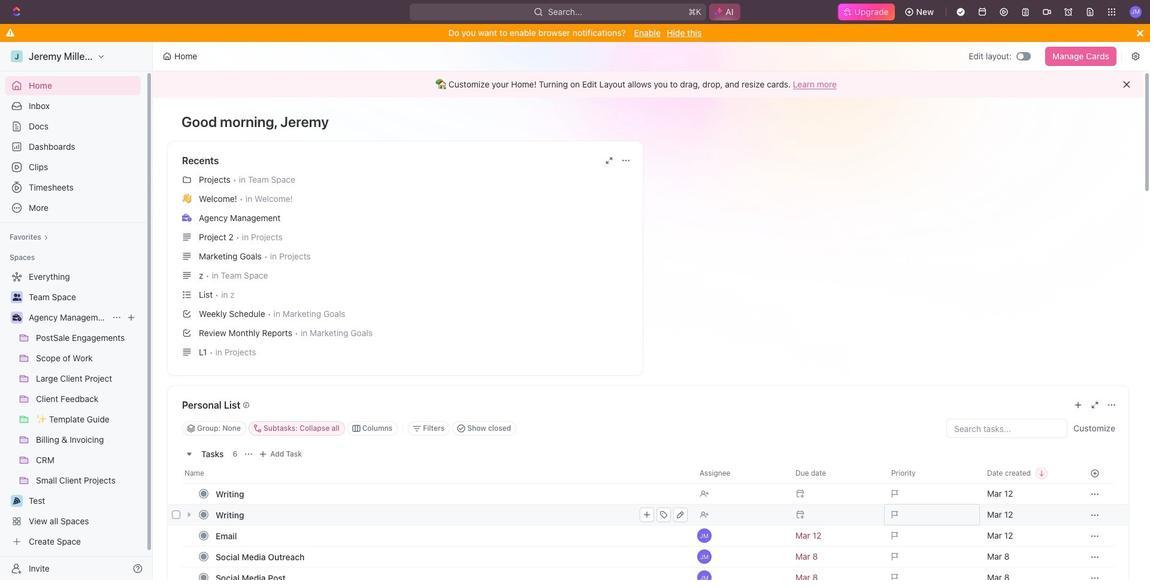 Task type: vqa. For each thing, say whether or not it's contained in the screenshot.
NO LISTS ICON.
no



Task type: locate. For each thing, give the bounding box(es) containing it.
jeremy miller's workspace, , element
[[11, 50, 23, 62]]

2 set priority image from the top
[[885, 504, 981, 526]]

sidebar navigation
[[0, 42, 155, 580]]

Search tasks... text field
[[948, 420, 1068, 438]]

set priority image
[[885, 483, 981, 505], [885, 504, 981, 526]]

tree
[[5, 267, 141, 551]]

alert
[[153, 71, 1144, 98]]



Task type: describe. For each thing, give the bounding box(es) containing it.
tree inside sidebar navigation
[[5, 267, 141, 551]]

pizza slice image
[[13, 498, 20, 505]]

business time image
[[12, 314, 21, 321]]

user group image
[[12, 294, 21, 301]]

business time image
[[182, 214, 192, 222]]

1 set priority image from the top
[[885, 483, 981, 505]]



